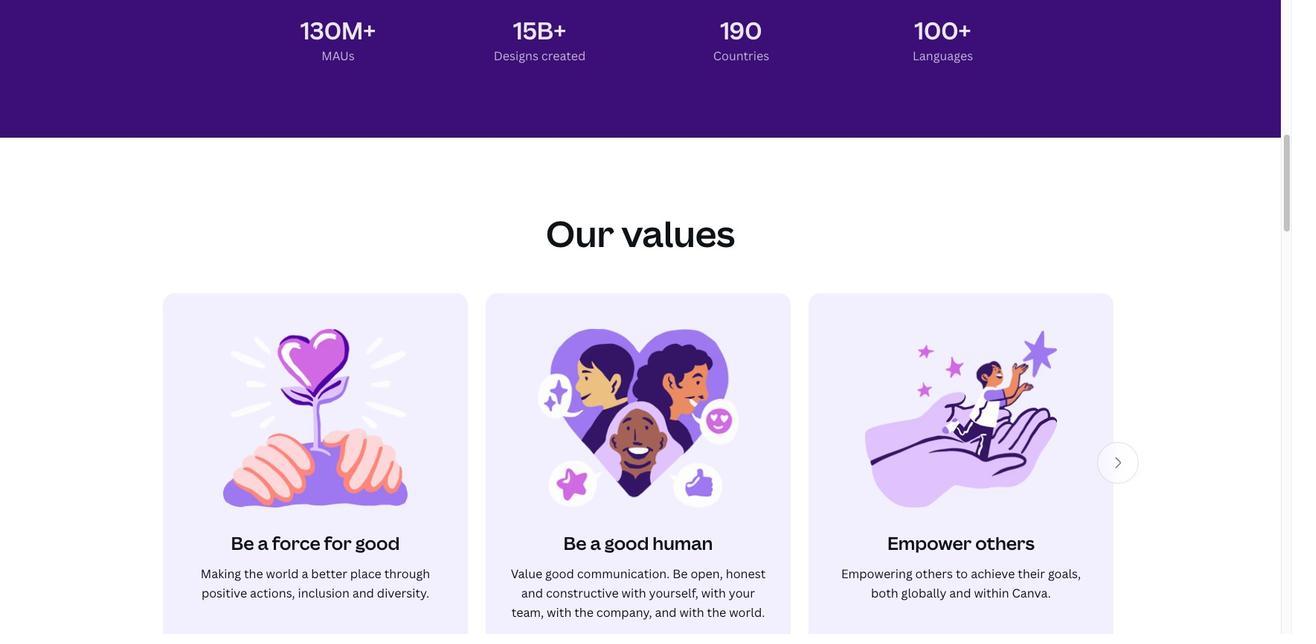 Task type: locate. For each thing, give the bounding box(es) containing it.
and down place
[[353, 585, 374, 601]]

good
[[355, 531, 400, 555], [605, 531, 649, 555], [545, 566, 574, 582]]

1 horizontal spatial a
[[302, 566, 308, 582]]

good up the communication.
[[605, 531, 649, 555]]

the up actions,
[[244, 566, 263, 582]]

good up place
[[355, 531, 400, 555]]

be inside value good communication. be open, honest and constructive with yourself, with your team, with the company, and with the world.
[[673, 566, 688, 582]]

0 vertical spatial others
[[976, 531, 1035, 555]]

be
[[231, 531, 254, 555], [564, 531, 587, 555], [673, 566, 688, 582]]

the down constructive
[[575, 604, 594, 621]]

0 horizontal spatial others
[[916, 566, 953, 582]]

be up making at the left
[[231, 531, 254, 555]]

countries
[[713, 48, 770, 64]]

others
[[976, 531, 1035, 555], [916, 566, 953, 582]]

and down to at bottom right
[[950, 585, 971, 601]]

the inside making the world a better place through positive actions, inclusion and diversity.
[[244, 566, 263, 582]]

be for be a good human
[[564, 531, 587, 555]]

others up globally
[[916, 566, 953, 582]]

be up constructive
[[564, 531, 587, 555]]

a up the communication.
[[590, 531, 601, 555]]

empower others
[[888, 531, 1035, 555]]

for
[[324, 531, 352, 555]]

others up achieve
[[976, 531, 1035, 555]]

a left force
[[258, 531, 269, 555]]

2 horizontal spatial good
[[605, 531, 649, 555]]

world.
[[729, 604, 765, 621]]

both
[[871, 585, 899, 601]]

and inside empowering others to achieve their goals, both globally and within canva.
[[950, 585, 971, 601]]

good up constructive
[[545, 566, 574, 582]]

globally
[[902, 585, 947, 601]]

designs
[[494, 48, 539, 64]]

1 horizontal spatial be
[[564, 531, 587, 555]]

yourself,
[[649, 585, 699, 601]]

others for empower
[[976, 531, 1035, 555]]

others for empowering
[[916, 566, 953, 582]]

a for force
[[258, 531, 269, 555]]

0 horizontal spatial be
[[231, 531, 254, 555]]

and inside making the world a better place through positive actions, inclusion and diversity.
[[353, 585, 374, 601]]

company,
[[597, 604, 652, 621]]

100+ languages
[[913, 14, 973, 64]]

the
[[244, 566, 263, 582], [575, 604, 594, 621], [707, 604, 727, 621]]

1 vertical spatial others
[[916, 566, 953, 582]]

be up yourself,
[[673, 566, 688, 582]]

0 horizontal spatial the
[[244, 566, 263, 582]]

and
[[353, 585, 374, 601], [522, 585, 543, 601], [950, 585, 971, 601], [655, 604, 677, 621]]

a right world
[[302, 566, 308, 582]]

1 horizontal spatial others
[[976, 531, 1035, 555]]

0 horizontal spatial a
[[258, 531, 269, 555]]

a inside making the world a better place through positive actions, inclusion and diversity.
[[302, 566, 308, 582]]

maus
[[322, 48, 355, 64]]

communication.
[[577, 566, 670, 582]]

open,
[[691, 566, 723, 582]]

diversity.
[[377, 585, 429, 601]]

good inside value good communication. be open, honest and constructive with yourself, with your team, with the company, and with the world.
[[545, 566, 574, 582]]

others inside empowering others to achieve their goals, both globally and within canva.
[[916, 566, 953, 582]]

the left world.
[[707, 604, 727, 621]]

1 horizontal spatial good
[[545, 566, 574, 582]]

within
[[974, 585, 1010, 601]]

with
[[622, 585, 646, 601], [702, 585, 726, 601], [547, 604, 572, 621], [680, 604, 704, 621]]

15b+
[[513, 14, 566, 46]]

be for be a force for good
[[231, 531, 254, 555]]

2 horizontal spatial a
[[590, 531, 601, 555]]

a
[[258, 531, 269, 555], [590, 531, 601, 555], [302, 566, 308, 582]]

2 horizontal spatial be
[[673, 566, 688, 582]]

our
[[546, 209, 614, 257]]

value good communication. be open, honest and constructive with yourself, with your team, with the company, and with the world.
[[511, 566, 766, 621]]

team,
[[512, 604, 544, 621]]

better
[[311, 566, 347, 582]]



Task type: vqa. For each thing, say whether or not it's contained in the screenshot.


Task type: describe. For each thing, give the bounding box(es) containing it.
canva.
[[1012, 585, 1051, 601]]

positive
[[202, 585, 247, 601]]

empowering
[[842, 566, 913, 582]]

making
[[201, 566, 241, 582]]

be a good human
[[564, 531, 713, 555]]

inclusion
[[298, 585, 350, 601]]

achieve
[[971, 566, 1015, 582]]

your
[[729, 585, 755, 601]]

with up company,
[[622, 585, 646, 601]]

1 horizontal spatial the
[[575, 604, 594, 621]]

values
[[622, 209, 735, 257]]

force
[[272, 531, 320, 555]]

empowering others to achieve their goals, both globally and within canva.
[[842, 566, 1081, 601]]

0 horizontal spatial good
[[355, 531, 400, 555]]

honest
[[726, 566, 766, 582]]

goals,
[[1048, 566, 1081, 582]]

to
[[956, 566, 968, 582]]

making the world a better place through positive actions, inclusion and diversity.
[[201, 566, 430, 601]]

15b+ designs created
[[494, 14, 586, 64]]

190
[[721, 14, 762, 46]]

a for good
[[590, 531, 601, 555]]

three people smiling graphic image
[[538, 329, 739, 508]]

with down yourself,
[[680, 604, 704, 621]]

with down constructive
[[547, 604, 572, 621]]

and down yourself,
[[655, 604, 677, 621]]

human
[[653, 531, 713, 555]]

130m+
[[301, 14, 376, 46]]

100+
[[915, 14, 971, 46]]

world
[[266, 566, 299, 582]]

their
[[1018, 566, 1046, 582]]

with down 'open,'
[[702, 585, 726, 601]]

and up team,
[[522, 585, 543, 601]]

through
[[384, 566, 430, 582]]

130m+ maus
[[301, 14, 376, 64]]

created
[[542, 48, 586, 64]]

constructive
[[546, 585, 619, 601]]

190 countries
[[713, 14, 770, 64]]

actions,
[[250, 585, 295, 601]]

our values
[[546, 209, 735, 257]]

languages
[[913, 48, 973, 64]]

be a force for good
[[231, 531, 400, 555]]

2 horizontal spatial the
[[707, 604, 727, 621]]

value
[[511, 566, 543, 582]]

place
[[350, 566, 382, 582]]

empower
[[888, 531, 972, 555]]



